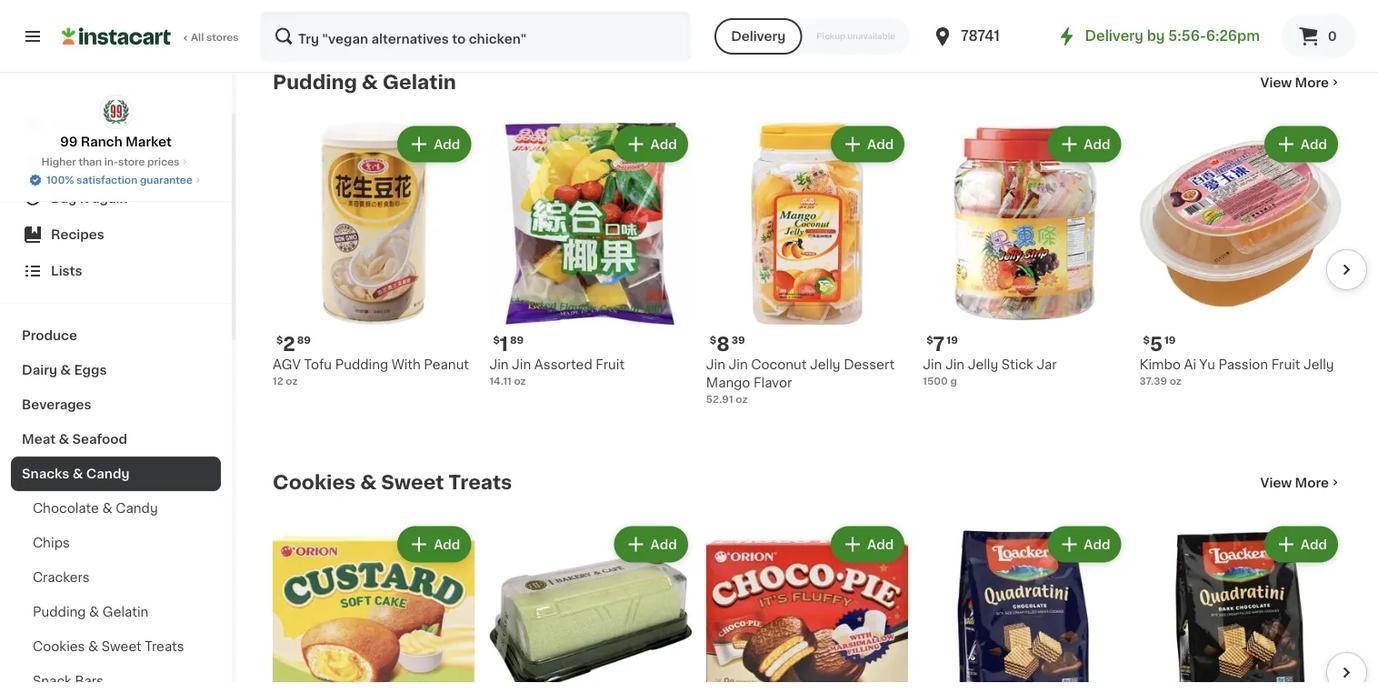 Task type: vqa. For each thing, say whether or not it's contained in the screenshot.
Pudding & Gelatin's View More
yes



Task type: describe. For each thing, give the bounding box(es) containing it.
meat & seafood
[[22, 433, 127, 446]]

52.91
[[706, 394, 734, 404]]

$ 5 19
[[1144, 334, 1176, 353]]

view for cookies & sweet treats
[[1261, 476, 1293, 489]]

item carousel region for cookies & sweet treats
[[247, 515, 1368, 683]]

99
[[60, 136, 78, 148]]

crackers
[[33, 571, 90, 584]]

0 vertical spatial cookies & sweet treats
[[273, 473, 512, 492]]

eggs
[[74, 364, 107, 377]]

6 jin from the left
[[946, 358, 965, 371]]

1500
[[923, 376, 948, 386]]

fruit inside kimbo ai yu passion fruit jelly 37.39 oz
[[1272, 358, 1301, 371]]

jelly inside jin jin jelly stick jar 1500 g
[[968, 358, 999, 371]]

$ for 5
[[1144, 335, 1150, 345]]

by
[[1147, 30, 1166, 43]]

14.11
[[490, 376, 512, 386]]

all stores
[[191, 32, 239, 42]]

view more link for cookies & sweet treats
[[1261, 473, 1342, 491]]

seafood
[[72, 433, 127, 446]]

prices
[[147, 157, 180, 167]]

in-
[[104, 157, 118, 167]]

shop link
[[11, 107, 221, 144]]

jelly inside kimbo ai yu passion fruit jelly 37.39 oz
[[1304, 358, 1335, 371]]

recipes link
[[11, 216, 221, 253]]

satisfaction
[[77, 175, 138, 185]]

kimbo ai yu passion fruit jelly 37.39 oz
[[1140, 358, 1335, 386]]

deals link
[[11, 144, 221, 180]]

delivery for delivery
[[731, 30, 786, 43]]

all stores link
[[62, 11, 240, 62]]

2 jin from the left
[[512, 358, 531, 371]]

$ 2 89
[[276, 334, 311, 353]]

99 ranch market logo image
[[99, 95, 133, 129]]

snacks
[[22, 467, 69, 480]]

shop
[[51, 119, 85, 132]]

delivery for delivery by 5:56-6:26pm
[[1086, 30, 1144, 43]]

lists link
[[11, 253, 221, 289]]

$ 8 39
[[710, 334, 745, 353]]

product group containing 8
[[706, 122, 909, 406]]

chips link
[[11, 526, 221, 560]]

1 horizontal spatial cookies & sweet treats link
[[273, 471, 512, 493]]

6:26pm
[[1207, 30, 1261, 43]]

19 for 7
[[947, 335, 958, 345]]

yu
[[1200, 358, 1216, 371]]

service type group
[[715, 18, 910, 55]]

1 horizontal spatial gelatin
[[383, 73, 456, 92]]

fruit inside jin jin assorted fruit 14.11 oz
[[596, 358, 625, 371]]

2
[[283, 334, 295, 353]]

beverages link
[[11, 387, 221, 422]]

agv
[[273, 358, 301, 371]]

dairy
[[22, 364, 57, 377]]

higher than in-store prices
[[41, 157, 180, 167]]

5
[[1150, 334, 1163, 353]]

39
[[732, 335, 745, 345]]

again
[[92, 192, 128, 205]]

snacks & candy link
[[11, 457, 221, 491]]

99 ranch market
[[60, 136, 172, 148]]

passion
[[1219, 358, 1269, 371]]

lists
[[51, 265, 82, 277]]

assorted
[[535, 358, 593, 371]]

item carousel region for pudding & gelatin
[[273, 115, 1368, 442]]

oz inside jin jin assorted fruit 14.11 oz
[[514, 376, 526, 386]]

market
[[126, 136, 172, 148]]

crackers link
[[11, 560, 221, 595]]

more for pudding & gelatin
[[1296, 76, 1330, 89]]

jin jin assorted fruit 14.11 oz
[[490, 358, 625, 386]]

2 vertical spatial pudding
[[33, 606, 86, 618]]

78741
[[961, 30, 1000, 43]]

candy for snacks & candy
[[86, 467, 130, 480]]

chocolate
[[33, 502, 99, 515]]

mango
[[706, 376, 751, 389]]

delivery by 5:56-6:26pm
[[1086, 30, 1261, 43]]

$ 7 19
[[927, 334, 958, 353]]

oz inside the jin jin coconut jelly dessert mango flavor 52.91 oz
[[736, 394, 748, 404]]

snacks & candy
[[22, 467, 130, 480]]

produce link
[[11, 318, 221, 353]]

chocolate & candy
[[33, 502, 158, 515]]

$ for 7
[[927, 335, 934, 345]]

beverages
[[22, 398, 91, 411]]

dairy & eggs
[[22, 364, 107, 377]]

100% satisfaction guarantee button
[[28, 169, 204, 187]]

7
[[934, 334, 945, 353]]

guarantee
[[140, 175, 193, 185]]

$ 1 89
[[493, 334, 524, 353]]

product group containing 5
[[1140, 122, 1342, 388]]

product group containing 7
[[923, 122, 1126, 388]]



Task type: locate. For each thing, give the bounding box(es) containing it.
$ up kimbo
[[1144, 335, 1150, 345]]

product group containing 1
[[490, 122, 692, 388]]

0 vertical spatial view
[[1261, 76, 1293, 89]]

37.39
[[1140, 376, 1168, 386]]

$ left 39
[[710, 335, 717, 345]]

candy inside "link"
[[86, 467, 130, 480]]

more for cookies & sweet treats
[[1296, 476, 1330, 489]]

$ inside $ 7 19
[[927, 335, 934, 345]]

& for snacks & candy "link"
[[72, 467, 83, 480]]

$ up 1500
[[927, 335, 934, 345]]

89 right 2
[[297, 335, 311, 345]]

1 horizontal spatial treats
[[449, 473, 512, 492]]

$ for 2
[[276, 335, 283, 345]]

0 horizontal spatial jelly
[[810, 358, 841, 371]]

0 horizontal spatial cookies
[[33, 640, 85, 653]]

0 vertical spatial treats
[[449, 473, 512, 492]]

89
[[297, 335, 311, 345], [510, 335, 524, 345]]

2 fruit from the left
[[1272, 358, 1301, 371]]

pudding & gelatin
[[273, 73, 456, 92], [33, 606, 149, 618]]

Search field
[[262, 13, 690, 60]]

1 horizontal spatial cookies
[[273, 473, 356, 492]]

coconut
[[751, 358, 807, 371]]

chips
[[33, 537, 70, 549]]

3 jelly from the left
[[1304, 358, 1335, 371]]

1 horizontal spatial jelly
[[968, 358, 999, 371]]

1 horizontal spatial pudding & gelatin
[[273, 73, 456, 92]]

1 vertical spatial view more
[[1261, 476, 1330, 489]]

0 vertical spatial view more link
[[1261, 73, 1342, 91]]

$ inside $ 1 89
[[493, 335, 500, 345]]

2 jelly from the left
[[968, 358, 999, 371]]

89 for 1
[[510, 335, 524, 345]]

higher
[[41, 157, 76, 167]]

5 jin from the left
[[923, 358, 943, 371]]

view for pudding & gelatin
[[1261, 76, 1293, 89]]

& for bottom pudding & gelatin link
[[89, 606, 99, 618]]

view more for pudding & gelatin
[[1261, 76, 1330, 89]]

0 horizontal spatial pudding & gelatin
[[33, 606, 149, 618]]

buy
[[51, 192, 77, 205]]

0 vertical spatial sweet
[[381, 473, 444, 492]]

gelatin down crackers link
[[103, 606, 149, 618]]

0 horizontal spatial treats
[[145, 640, 184, 653]]

item carousel region containing 2
[[273, 115, 1368, 442]]

$ up agv
[[276, 335, 283, 345]]

meat
[[22, 433, 56, 446]]

1 vertical spatial pudding & gelatin
[[33, 606, 149, 618]]

gelatin
[[383, 73, 456, 92], [103, 606, 149, 618]]

100%
[[46, 175, 74, 185]]

19 inside $ 5 19
[[1165, 335, 1176, 345]]

oz right 14.11
[[514, 376, 526, 386]]

0 vertical spatial pudding & gelatin
[[273, 73, 456, 92]]

19 right 7
[[947, 335, 958, 345]]

item carousel region containing add
[[247, 515, 1368, 683]]

view
[[1261, 76, 1293, 89], [1261, 476, 1293, 489]]

jin
[[490, 358, 509, 371], [512, 358, 531, 371], [706, 358, 726, 371], [729, 358, 748, 371], [923, 358, 943, 371], [946, 358, 965, 371]]

19 right 5
[[1165, 335, 1176, 345]]

$ inside $ 8 39
[[710, 335, 717, 345]]

stores
[[206, 32, 239, 42]]

0 horizontal spatial delivery
[[731, 30, 786, 43]]

jelly left dessert
[[810, 358, 841, 371]]

$ inside the $ 2 89
[[276, 335, 283, 345]]

jelly left stick
[[968, 358, 999, 371]]

1 view more from the top
[[1261, 76, 1330, 89]]

89 inside the $ 2 89
[[297, 335, 311, 345]]

ranch
[[81, 136, 123, 148]]

1 vertical spatial treats
[[145, 640, 184, 653]]

jelly inside the jin jin coconut jelly dessert mango flavor 52.91 oz
[[810, 358, 841, 371]]

fruit right passion
[[1272, 358, 1301, 371]]

4 jin from the left
[[729, 358, 748, 371]]

add
[[434, 138, 461, 150], [651, 138, 677, 150], [868, 138, 894, 150], [1084, 138, 1111, 150], [1301, 138, 1328, 150], [434, 538, 461, 551], [651, 538, 677, 551], [868, 538, 894, 551], [1084, 538, 1111, 551], [1301, 538, 1328, 551]]

1 vertical spatial cookies & sweet treats link
[[11, 629, 221, 664]]

0 horizontal spatial cookies & sweet treats
[[33, 640, 184, 653]]

1 fruit from the left
[[596, 358, 625, 371]]

1 horizontal spatial 19
[[1165, 335, 1176, 345]]

dessert
[[844, 358, 895, 371]]

jelly right passion
[[1304, 358, 1335, 371]]

1 horizontal spatial pudding & gelatin link
[[273, 71, 456, 93]]

1 vertical spatial pudding
[[335, 358, 388, 371]]

5:56-
[[1169, 30, 1207, 43]]

1 vertical spatial pudding & gelatin link
[[11, 595, 221, 629]]

100% satisfaction guarantee
[[46, 175, 193, 185]]

1 vertical spatial cookies
[[33, 640, 85, 653]]

0 vertical spatial cookies
[[273, 473, 356, 492]]

candy for chocolate & candy
[[116, 502, 158, 515]]

2 more from the top
[[1296, 476, 1330, 489]]

delivery
[[1086, 30, 1144, 43], [731, 30, 786, 43]]

3 jin from the left
[[706, 358, 726, 371]]

1 vertical spatial candy
[[116, 502, 158, 515]]

recipes
[[51, 228, 104, 241]]

0 vertical spatial pudding & gelatin link
[[273, 71, 456, 93]]

0
[[1328, 30, 1338, 43]]

meat & seafood link
[[11, 422, 221, 457]]

oz inside kimbo ai yu passion fruit jelly 37.39 oz
[[1170, 376, 1182, 386]]

1 view more link from the top
[[1261, 73, 1342, 91]]

0 horizontal spatial sweet
[[102, 640, 142, 653]]

buy it again
[[51, 192, 128, 205]]

pudding & gelatin link
[[273, 71, 456, 93], [11, 595, 221, 629]]

1 horizontal spatial cookies & sweet treats
[[273, 473, 512, 492]]

jar
[[1037, 358, 1057, 371]]

19 inside $ 7 19
[[947, 335, 958, 345]]

$ up 14.11
[[493, 335, 500, 345]]

$ inside $ 5 19
[[1144, 335, 1150, 345]]

product group
[[273, 122, 475, 388], [490, 122, 692, 388], [706, 122, 909, 406], [923, 122, 1126, 388], [1140, 122, 1342, 388], [273, 522, 475, 683], [490, 522, 692, 683], [706, 522, 909, 683], [923, 522, 1126, 683], [1140, 522, 1342, 683]]

product group containing 2
[[273, 122, 475, 388]]

chocolate & candy link
[[11, 491, 221, 526]]

fruit
[[596, 358, 625, 371], [1272, 358, 1301, 371]]

0 horizontal spatial cookies & sweet treats link
[[11, 629, 221, 664]]

12
[[273, 376, 283, 386]]

2 view from the top
[[1261, 476, 1293, 489]]

2 view more from the top
[[1261, 476, 1330, 489]]

& inside "link"
[[72, 467, 83, 480]]

&
[[362, 73, 378, 92], [60, 364, 71, 377], [59, 433, 69, 446], [72, 467, 83, 480], [360, 473, 377, 492], [102, 502, 112, 515], [89, 606, 99, 618], [88, 640, 98, 653]]

1 89 from the left
[[297, 335, 311, 345]]

oz inside agv tofu pudding with peanut 12 oz
[[286, 376, 298, 386]]

1 vertical spatial cookies & sweet treats
[[33, 640, 184, 653]]

& for the bottom cookies & sweet treats link
[[88, 640, 98, 653]]

89 for 2
[[297, 335, 311, 345]]

candy
[[86, 467, 130, 480], [116, 502, 158, 515]]

1 19 from the left
[[947, 335, 958, 345]]

kimbo
[[1140, 358, 1181, 371]]

peanut
[[424, 358, 469, 371]]

1 vertical spatial view
[[1261, 476, 1293, 489]]

deals
[[51, 156, 88, 168]]

stick
[[1002, 358, 1034, 371]]

agv tofu pudding with peanut 12 oz
[[273, 358, 469, 386]]

3 $ from the left
[[710, 335, 717, 345]]

buy it again link
[[11, 180, 221, 216]]

cookies & sweet treats link
[[273, 471, 512, 493], [11, 629, 221, 664]]

store
[[118, 157, 145, 167]]

1
[[500, 334, 508, 353]]

dairy & eggs link
[[11, 353, 221, 387]]

& for meat & seafood link
[[59, 433, 69, 446]]

delivery by 5:56-6:26pm link
[[1056, 25, 1261, 47]]

1 $ from the left
[[276, 335, 283, 345]]

1 view from the top
[[1261, 76, 1293, 89]]

0 vertical spatial gelatin
[[383, 73, 456, 92]]

sweet
[[381, 473, 444, 492], [102, 640, 142, 653]]

candy down seafood
[[86, 467, 130, 480]]

oz right 37.39
[[1170, 376, 1182, 386]]

1 vertical spatial item carousel region
[[247, 515, 1368, 683]]

jelly
[[810, 358, 841, 371], [968, 358, 999, 371], [1304, 358, 1335, 371]]

1 horizontal spatial sweet
[[381, 473, 444, 492]]

0 horizontal spatial 19
[[947, 335, 958, 345]]

1 jin from the left
[[490, 358, 509, 371]]

oz right 12
[[286, 376, 298, 386]]

higher than in-store prices link
[[41, 155, 190, 169]]

$ for 8
[[710, 335, 717, 345]]

$ for 1
[[493, 335, 500, 345]]

with
[[392, 358, 421, 371]]

view more link
[[1261, 73, 1342, 91], [1261, 473, 1342, 491]]

add button
[[399, 128, 470, 160], [616, 128, 686, 160], [833, 128, 903, 160], [1050, 128, 1120, 160], [1267, 128, 1337, 160], [399, 528, 470, 561], [616, 528, 686, 561], [833, 528, 903, 561], [1050, 528, 1120, 561], [1267, 528, 1337, 561]]

1 vertical spatial sweet
[[102, 640, 142, 653]]

flavor
[[754, 376, 792, 389]]

0 vertical spatial cookies & sweet treats link
[[273, 471, 512, 493]]

2 horizontal spatial jelly
[[1304, 358, 1335, 371]]

view more
[[1261, 76, 1330, 89], [1261, 476, 1330, 489]]

ai
[[1185, 358, 1197, 371]]

0 vertical spatial pudding
[[273, 73, 357, 92]]

1 jelly from the left
[[810, 358, 841, 371]]

jin jin jelly stick jar 1500 g
[[923, 358, 1057, 386]]

more
[[1296, 76, 1330, 89], [1296, 476, 1330, 489]]

oz down mango in the bottom right of the page
[[736, 394, 748, 404]]

0 vertical spatial view more
[[1261, 76, 1330, 89]]

None search field
[[260, 11, 691, 62]]

all
[[191, 32, 204, 42]]

89 inside $ 1 89
[[510, 335, 524, 345]]

pudding & gelatin inside pudding & gelatin link
[[33, 606, 149, 618]]

0 horizontal spatial fruit
[[596, 358, 625, 371]]

2 $ from the left
[[493, 335, 500, 345]]

item carousel region
[[273, 115, 1368, 442], [247, 515, 1368, 683]]

1 more from the top
[[1296, 76, 1330, 89]]

1 vertical spatial more
[[1296, 476, 1330, 489]]

delivery button
[[715, 18, 802, 55]]

4 $ from the left
[[927, 335, 934, 345]]

0 vertical spatial item carousel region
[[273, 115, 1368, 442]]

pudding inside agv tofu pudding with peanut 12 oz
[[335, 358, 388, 371]]

g
[[951, 376, 958, 386]]

1 horizontal spatial 89
[[510, 335, 524, 345]]

89 right 1
[[510, 335, 524, 345]]

pudding
[[273, 73, 357, 92], [335, 358, 388, 371], [33, 606, 86, 618]]

tofu
[[304, 358, 332, 371]]

than
[[79, 157, 102, 167]]

1 horizontal spatial fruit
[[1272, 358, 1301, 371]]

5 $ from the left
[[1144, 335, 1150, 345]]

0 horizontal spatial gelatin
[[103, 606, 149, 618]]

view more link for pudding & gelatin
[[1261, 73, 1342, 91]]

candy down snacks & candy "link"
[[116, 502, 158, 515]]

produce
[[22, 329, 77, 342]]

1 vertical spatial view more link
[[1261, 473, 1342, 491]]

8
[[717, 334, 730, 353]]

0 vertical spatial more
[[1296, 76, 1330, 89]]

19 for 5
[[1165, 335, 1176, 345]]

jin jin coconut jelly dessert mango flavor 52.91 oz
[[706, 358, 895, 404]]

1 horizontal spatial delivery
[[1086, 30, 1144, 43]]

78741 button
[[932, 11, 1041, 62]]

0 horizontal spatial 89
[[297, 335, 311, 345]]

it
[[80, 192, 89, 205]]

19
[[947, 335, 958, 345], [1165, 335, 1176, 345]]

fruit right assorted
[[596, 358, 625, 371]]

0 button
[[1282, 15, 1357, 58]]

0 vertical spatial candy
[[86, 467, 130, 480]]

view more for cookies & sweet treats
[[1261, 476, 1330, 489]]

gelatin down search field
[[383, 73, 456, 92]]

1 vertical spatial gelatin
[[103, 606, 149, 618]]

& for dairy & eggs link
[[60, 364, 71, 377]]

2 89 from the left
[[510, 335, 524, 345]]

cookies
[[273, 473, 356, 492], [33, 640, 85, 653]]

& for chocolate & candy link
[[102, 502, 112, 515]]

instacart logo image
[[62, 25, 171, 47]]

2 view more link from the top
[[1261, 473, 1342, 491]]

0 horizontal spatial pudding & gelatin link
[[11, 595, 221, 629]]

delivery inside button
[[731, 30, 786, 43]]

2 19 from the left
[[1165, 335, 1176, 345]]



